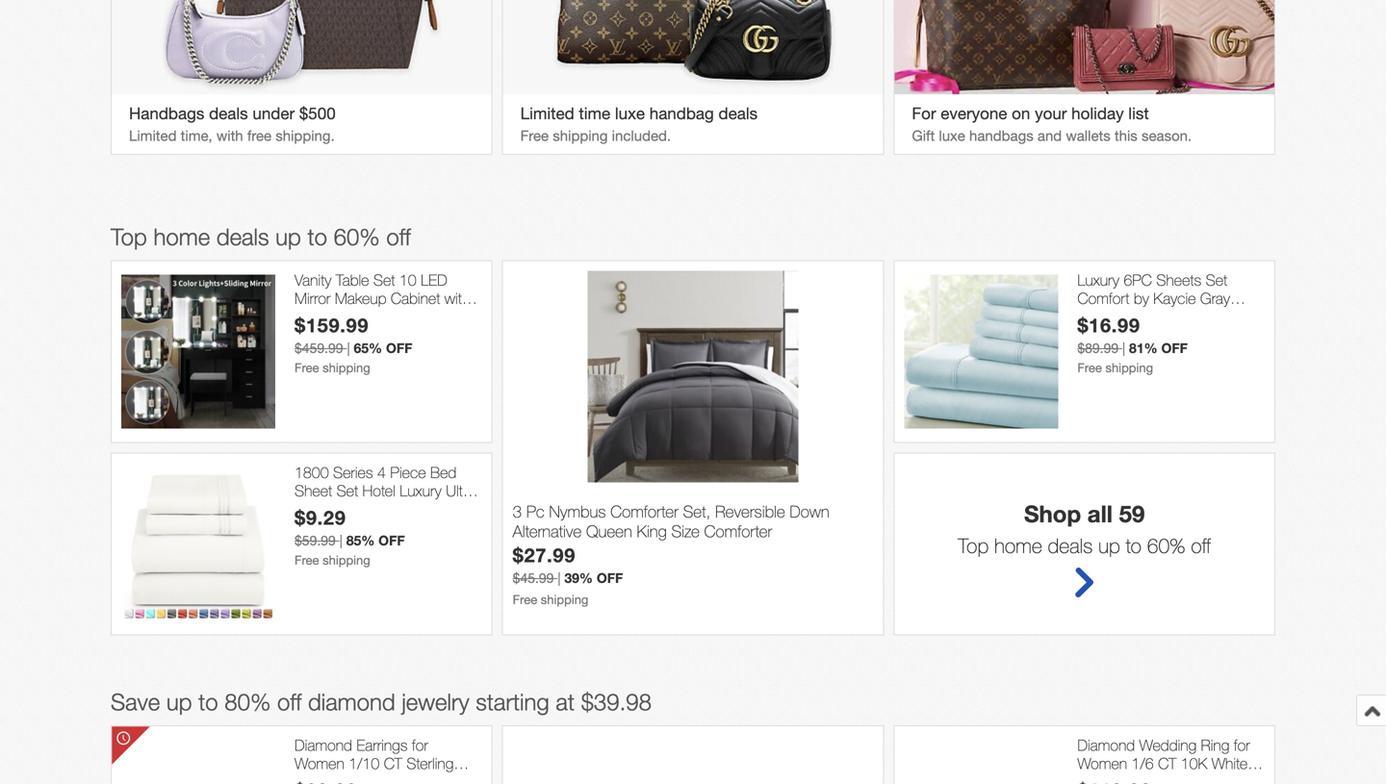 Task type: describe. For each thing, give the bounding box(es) containing it.
women inside the 'diamond earrings for women 1/10 ct sterling silver round cluster stu'
[[295, 755, 345, 773]]

holiday
[[1072, 104, 1124, 123]]

on
[[1012, 104, 1031, 123]]

mirror
[[295, 289, 331, 308]]

3 pc nymbus comforter set, reversible down alternative queen king size comforter $27.99 $45.99 | 39% off free shipping
[[513, 502, 830, 607]]

and
[[1038, 127, 1062, 144]]

limited inside limited time luxe handbag deals free shipping included.
[[521, 104, 575, 123]]

vanity table set 10 led mirror makeup cabinet with 6 drawer storage dresser desk link
[[295, 271, 482, 345]]

all
[[1088, 500, 1113, 528]]

$159.99
[[295, 314, 369, 337]]

round inside the 'diamond earrings for women 1/10 ct sterling silver round cluster stu'
[[333, 773, 375, 785]]

1/6
[[1132, 755, 1154, 773]]

under
[[253, 104, 295, 123]]

off inside the "$16.99 $89.99 | 81% off free shipping"
[[1162, 340, 1188, 356]]

for
[[912, 104, 936, 123]]

to inside shop all 59 top home deals up to 60% off
[[1126, 534, 1142, 558]]

0 horizontal spatial home
[[154, 223, 210, 250]]

1 horizontal spatial comforter
[[704, 522, 772, 541]]

sheet
[[295, 482, 332, 500]]

save
[[111, 689, 160, 716]]

$16.99 $89.99 | 81% off free shipping
[[1078, 314, 1188, 375]]

set,
[[683, 502, 711, 521]]

milgrain
[[1160, 773, 1208, 785]]

comfort
[[1078, 289, 1130, 308]]

$27.99
[[513, 544, 576, 567]]

0 horizontal spatial up
[[166, 689, 192, 716]]

diamond for 1/10
[[295, 737, 352, 755]]

everyone
[[941, 104, 1008, 123]]

off inside shop all 59 top home deals up to 60% off
[[1191, 534, 1211, 558]]

handbags deals under $500 limited time, with free shipping.
[[129, 104, 336, 144]]

diamond earrings for women 1/10 ct sterling silver round cluster stu link
[[295, 737, 482, 785]]

led
[[421, 271, 448, 289]]

81%
[[1130, 340, 1158, 356]]

your
[[1035, 104, 1067, 123]]

jewelry
[[402, 689, 469, 716]]

vanity table set 10 led mirror makeup cabinet with 6 drawer storage dresser desk
[[295, 271, 470, 345]]

up inside shop all 59 top home deals up to 60% off
[[1099, 534, 1121, 558]]

0 horizontal spatial comforter
[[611, 502, 679, 521]]

set inside vanity table set 10 led mirror makeup cabinet with 6 drawer storage dresser desk
[[374, 271, 395, 289]]

alternative
[[513, 522, 582, 541]]

handbags
[[129, 104, 204, 123]]

free for $16.99
[[1078, 360, 1102, 375]]

shop
[[1025, 500, 1081, 528]]

sterling
[[407, 755, 454, 773]]

round inside diamond wedding ring for women 1/6 ct 10k white gold round milgrain brid
[[1113, 773, 1155, 785]]

nymbus
[[549, 502, 606, 521]]

$9.29
[[295, 506, 346, 529]]

wallets
[[1066, 127, 1111, 144]]

$459.99
[[295, 340, 343, 356]]

deals inside limited time luxe handbag deals free shipping included.
[[719, 104, 758, 123]]

season.
[[1142, 127, 1192, 144]]

59
[[1119, 500, 1145, 528]]

1/10
[[349, 755, 380, 773]]

0 vertical spatial up
[[276, 223, 301, 250]]

3
[[513, 502, 522, 521]]

silver
[[295, 773, 329, 785]]

for inside the 'diamond earrings for women 1/10 ct sterling silver round cluster stu'
[[412, 737, 428, 755]]

piece
[[390, 464, 426, 482]]

shop all 59 top home deals up to 60% off
[[958, 500, 1211, 558]]

| for $9.29
[[340, 533, 343, 549]]

sheets inside luxury 6pc sheets set comfort by kaycie gray hotel collection
[[1157, 271, 1202, 289]]

$89.99
[[1078, 340, 1119, 356]]

6
[[295, 308, 303, 326]]

time
[[579, 104, 611, 123]]

$9.29 $59.99 | 85% off free shipping
[[295, 506, 405, 568]]

set inside luxury 6pc sheets set comfort by kaycie gray hotel collection
[[1206, 271, 1228, 289]]

6pc
[[1124, 271, 1153, 289]]

cabinet
[[391, 289, 440, 308]]

$16.99
[[1078, 314, 1141, 337]]

60% inside shop all 59 top home deals up to 60% off
[[1148, 534, 1186, 558]]

10k
[[1181, 755, 1208, 773]]

off inside $159.99 $459.99 | 65% off free shipping
[[386, 340, 413, 356]]

top home deals up to 60% off
[[111, 223, 411, 250]]

starting
[[476, 689, 550, 716]]

4
[[377, 464, 386, 482]]

makeup
[[335, 289, 387, 308]]

desk
[[295, 326, 327, 345]]

white
[[1212, 755, 1248, 773]]

diamond wedding ring for women 1/6 ct 10k white gold round milgrain brid link
[[1078, 737, 1265, 785]]

at
[[556, 689, 575, 716]]

39%
[[565, 570, 593, 586]]

included.
[[612, 127, 671, 144]]



Task type: locate. For each thing, give the bounding box(es) containing it.
60%
[[334, 223, 380, 250], [1148, 534, 1186, 558]]

| inside "3 pc nymbus comforter set, reversible down alternative queen king size comforter $27.99 $45.99 | 39% off free shipping"
[[558, 570, 561, 586]]

with inside vanity table set 10 led mirror makeup cabinet with 6 drawer storage dresser desk
[[445, 289, 470, 308]]

shipping for $16.99
[[1106, 360, 1154, 375]]

limited time luxe handbag deals free shipping included.
[[521, 104, 758, 144]]

wedding
[[1140, 737, 1197, 755]]

comforter
[[611, 502, 679, 521], [704, 522, 772, 541]]

0 horizontal spatial luxe
[[615, 104, 645, 123]]

set
[[374, 271, 395, 289], [1206, 271, 1228, 289], [337, 482, 358, 500], [295, 519, 316, 537]]

shipping down 85% on the left bottom of page
[[323, 553, 370, 568]]

65%
[[354, 340, 382, 356]]

free inside $9.29 $59.99 | 85% off free shipping
[[295, 553, 319, 568]]

dresser
[[411, 308, 460, 326]]

1 for from the left
[[412, 737, 428, 755]]

3 pc nymbus comforter set, reversible down alternative queen king size comforter link
[[513, 502, 874, 544]]

2 women from the left
[[1078, 755, 1128, 773]]

| left 39%
[[558, 570, 561, 586]]

women inside diamond wedding ring for women 1/6 ct 10k white gold round milgrain brid
[[1078, 755, 1128, 773]]

home inside shop all 59 top home deals up to 60% off
[[995, 534, 1043, 558]]

limited down 'handbags'
[[129, 127, 177, 144]]

comforter down reversible
[[704, 522, 772, 541]]

0 horizontal spatial limited
[[129, 127, 177, 144]]

1 horizontal spatial luxe
[[939, 127, 966, 144]]

round down 1/10
[[333, 773, 375, 785]]

free for limited
[[521, 127, 549, 144]]

ultra
[[446, 482, 475, 500]]

1 vertical spatial to
[[1126, 534, 1142, 558]]

gold
[[1078, 773, 1109, 785]]

2 vertical spatial up
[[166, 689, 192, 716]]

1 horizontal spatial women
[[1078, 755, 1128, 773]]

1 horizontal spatial to
[[308, 223, 327, 250]]

diamond earrings for women 1/10 ct sterling silver round cluster stu
[[295, 737, 467, 785]]

| for $159.99
[[347, 340, 350, 356]]

0 vertical spatial luxe
[[615, 104, 645, 123]]

0 vertical spatial limited
[[521, 104, 575, 123]]

| left 81%
[[1123, 340, 1126, 356]]

off inside $9.29 $59.99 | 85% off free shipping
[[379, 533, 405, 549]]

hotel down 4
[[363, 482, 396, 500]]

size
[[672, 522, 700, 541]]

ct inside diamond wedding ring for women 1/6 ct 10k white gold round milgrain brid
[[1158, 755, 1177, 773]]

luxury
[[1078, 271, 1120, 289], [400, 482, 442, 500]]

by
[[1134, 289, 1150, 308]]

with left free
[[217, 127, 243, 144]]

cluster
[[380, 773, 425, 785]]

pocket
[[364, 501, 407, 519]]

diamond up silver
[[295, 737, 352, 755]]

shipping inside limited time luxe handbag deals free shipping included.
[[553, 127, 608, 144]]

with inside 'handbags deals under $500 limited time, with free shipping.'
[[217, 127, 243, 144]]

0 horizontal spatial diamond
[[295, 737, 352, 755]]

| left the 65%
[[347, 340, 350, 356]]

1 ct from the left
[[384, 755, 402, 773]]

shipping down time
[[553, 127, 608, 144]]

gift
[[912, 127, 935, 144]]

limited left time
[[521, 104, 575, 123]]

2 ct from the left
[[1158, 755, 1177, 773]]

0 horizontal spatial luxury
[[400, 482, 442, 500]]

ring
[[1201, 737, 1230, 755]]

sheets inside 1800 series 4 piece bed sheet set hotel luxury ultra soft deep pocket sheets set
[[412, 501, 457, 519]]

2 horizontal spatial up
[[1099, 534, 1121, 558]]

luxe right gift
[[939, 127, 966, 144]]

home
[[154, 223, 210, 250], [995, 534, 1043, 558]]

luxe inside limited time luxe handbag deals free shipping included.
[[615, 104, 645, 123]]

ct inside the 'diamond earrings for women 1/10 ct sterling silver round cluster stu'
[[384, 755, 402, 773]]

pc
[[527, 502, 545, 521]]

top inside shop all 59 top home deals up to 60% off
[[958, 534, 989, 558]]

save up to 80% off diamond jewelry starting at $39.98
[[111, 689, 652, 716]]

free
[[247, 127, 272, 144]]

free inside "3 pc nymbus comforter set, reversible down alternative queen king size comforter $27.99 $45.99 | 39% off free shipping"
[[513, 592, 537, 607]]

sheets up kaycie
[[1157, 271, 1202, 289]]

luxury up comfort
[[1078, 271, 1120, 289]]

2 round from the left
[[1113, 773, 1155, 785]]

luxury inside luxury 6pc sheets set comfort by kaycie gray hotel collection
[[1078, 271, 1120, 289]]

1 horizontal spatial with
[[445, 289, 470, 308]]

deals inside 'handbags deals under $500 limited time, with free shipping.'
[[209, 104, 248, 123]]

shipping
[[553, 127, 608, 144], [323, 360, 370, 375], [1106, 360, 1154, 375], [323, 553, 370, 568], [541, 592, 589, 607]]

1 vertical spatial top
[[958, 534, 989, 558]]

0 horizontal spatial for
[[412, 737, 428, 755]]

bed
[[430, 464, 457, 482]]

2 diamond from the left
[[1078, 737, 1135, 755]]

with
[[217, 127, 243, 144], [445, 289, 470, 308]]

off
[[386, 223, 411, 250], [386, 340, 413, 356], [1162, 340, 1188, 356], [379, 533, 405, 549], [1191, 534, 1211, 558], [597, 570, 623, 586], [277, 689, 302, 716]]

1 horizontal spatial luxury
[[1078, 271, 1120, 289]]

luxury inside 1800 series 4 piece bed sheet set hotel luxury ultra soft deep pocket sheets set
[[400, 482, 442, 500]]

0 horizontal spatial round
[[333, 773, 375, 785]]

diamond up gold
[[1078, 737, 1135, 755]]

1 horizontal spatial 60%
[[1148, 534, 1186, 558]]

ct
[[384, 755, 402, 773], [1158, 755, 1177, 773]]

0 vertical spatial home
[[154, 223, 210, 250]]

0 horizontal spatial sheets
[[412, 501, 457, 519]]

$59.99
[[295, 533, 336, 549]]

series
[[333, 464, 373, 482]]

up up vanity
[[276, 223, 301, 250]]

to
[[308, 223, 327, 250], [1126, 534, 1142, 558], [199, 689, 218, 716]]

sheets down ultra
[[412, 501, 457, 519]]

storage
[[357, 308, 407, 326]]

deep
[[325, 501, 359, 519]]

1 women from the left
[[295, 755, 345, 773]]

luxury 6pc sheets set comfort by kaycie gray hotel collection link
[[1078, 271, 1265, 326]]

set up gray
[[1206, 271, 1228, 289]]

shipping for $159.99
[[323, 360, 370, 375]]

free inside $159.99 $459.99 | 65% off free shipping
[[295, 360, 319, 375]]

round down 1/6
[[1113, 773, 1155, 785]]

reversible
[[715, 502, 785, 521]]

1 vertical spatial home
[[995, 534, 1043, 558]]

table
[[336, 271, 369, 289]]

1 horizontal spatial sheets
[[1157, 271, 1202, 289]]

up right the save
[[166, 689, 192, 716]]

comforter up 'king'
[[611, 502, 679, 521]]

0 vertical spatial 60%
[[334, 223, 380, 250]]

women up gold
[[1078, 755, 1128, 773]]

1800 series 4 piece bed sheet set hotel luxury ultra soft deep pocket sheets set
[[295, 464, 475, 537]]

set up deep
[[337, 482, 358, 500]]

for everyone on your holiday list gift luxe handbags and wallets this season.
[[912, 104, 1192, 144]]

$45.99
[[513, 570, 554, 586]]

for up white
[[1234, 737, 1250, 755]]

85%
[[346, 533, 375, 549]]

shipping down the 65%
[[323, 360, 370, 375]]

1 vertical spatial up
[[1099, 534, 1121, 558]]

0 horizontal spatial top
[[111, 223, 147, 250]]

queen
[[586, 522, 632, 541]]

set left 10
[[374, 271, 395, 289]]

hotel inside 1800 series 4 piece bed sheet set hotel luxury ultra soft deep pocket sheets set
[[363, 482, 396, 500]]

80%
[[225, 689, 271, 716]]

diamond for women
[[1078, 737, 1135, 755]]

luxe
[[615, 104, 645, 123], [939, 127, 966, 144]]

luxury down piece
[[400, 482, 442, 500]]

shipping for limited
[[553, 127, 608, 144]]

1 horizontal spatial home
[[995, 534, 1043, 558]]

0 horizontal spatial with
[[217, 127, 243, 144]]

shipping inside the "$16.99 $89.99 | 81% off free shipping"
[[1106, 360, 1154, 375]]

handbag
[[650, 104, 714, 123]]

shipping for $9.29
[[323, 553, 370, 568]]

this
[[1115, 127, 1138, 144]]

vanity
[[295, 271, 332, 289]]

1800 series 4 piece bed sheet set hotel luxury ultra soft deep pocket sheets set link
[[295, 464, 482, 537]]

1 vertical spatial 60%
[[1148, 534, 1186, 558]]

for up 'sterling'
[[412, 737, 428, 755]]

$500
[[299, 104, 336, 123]]

0 vertical spatial with
[[217, 127, 243, 144]]

gray
[[1201, 289, 1231, 308]]

1 horizontal spatial hotel
[[1078, 308, 1111, 326]]

deals
[[209, 104, 248, 123], [719, 104, 758, 123], [216, 223, 269, 250], [1048, 534, 1093, 558]]

shipping inside $159.99 $459.99 | 65% off free shipping
[[323, 360, 370, 375]]

up down the all
[[1099, 534, 1121, 558]]

off inside "3 pc nymbus comforter set, reversible down alternative queen king size comforter $27.99 $45.99 | 39% off free shipping"
[[597, 570, 623, 586]]

1 horizontal spatial for
[[1234, 737, 1250, 755]]

| left 85% on the left bottom of page
[[340, 533, 343, 549]]

soft
[[295, 501, 320, 519]]

0 vertical spatial sheets
[[1157, 271, 1202, 289]]

earrings
[[357, 737, 408, 755]]

1 vertical spatial with
[[445, 289, 470, 308]]

hotel down comfort
[[1078, 308, 1111, 326]]

10
[[400, 271, 417, 289]]

1 round from the left
[[333, 773, 375, 785]]

collection
[[1115, 308, 1178, 326]]

0 horizontal spatial 60%
[[334, 223, 380, 250]]

drawer
[[307, 308, 353, 326]]

to up vanity
[[308, 223, 327, 250]]

ct up cluster
[[384, 755, 402, 773]]

women up silver
[[295, 755, 345, 773]]

0 horizontal spatial ct
[[384, 755, 402, 773]]

limited inside 'handbags deals under $500 limited time, with free shipping.'
[[129, 127, 177, 144]]

0 horizontal spatial to
[[199, 689, 218, 716]]

1 horizontal spatial round
[[1113, 773, 1155, 785]]

hotel
[[1078, 308, 1111, 326], [363, 482, 396, 500]]

1 horizontal spatial top
[[958, 534, 989, 558]]

for inside diamond wedding ring for women 1/6 ct 10k white gold round milgrain brid
[[1234, 737, 1250, 755]]

$159.99 $459.99 | 65% off free shipping
[[295, 314, 413, 375]]

free inside limited time luxe handbag deals free shipping included.
[[521, 127, 549, 144]]

1800
[[295, 464, 329, 482]]

0 vertical spatial hotel
[[1078, 308, 1111, 326]]

| inside $9.29 $59.99 | 85% off free shipping
[[340, 533, 343, 549]]

deals inside shop all 59 top home deals up to 60% off
[[1048, 534, 1093, 558]]

ct down wedding
[[1158, 755, 1177, 773]]

0 horizontal spatial hotel
[[363, 482, 396, 500]]

shipping.
[[276, 127, 335, 144]]

1 vertical spatial limited
[[129, 127, 177, 144]]

free inside the "$16.99 $89.99 | 81% off free shipping"
[[1078, 360, 1102, 375]]

luxe up included.
[[615, 104, 645, 123]]

0 horizontal spatial women
[[295, 755, 345, 773]]

0 vertical spatial top
[[111, 223, 147, 250]]

1 vertical spatial hotel
[[363, 482, 396, 500]]

diamond inside the 'diamond earrings for women 1/10 ct sterling silver round cluster stu'
[[295, 737, 352, 755]]

shipping down 81%
[[1106, 360, 1154, 375]]

|
[[347, 340, 350, 356], [1123, 340, 1126, 356], [340, 533, 343, 549], [558, 570, 561, 586]]

diamond
[[308, 689, 395, 716]]

| inside the "$16.99 $89.99 | 81% off free shipping"
[[1123, 340, 1126, 356]]

free for $159.99
[[295, 360, 319, 375]]

1 vertical spatial luxury
[[400, 482, 442, 500]]

to down 59
[[1126, 534, 1142, 558]]

1 vertical spatial luxe
[[939, 127, 966, 144]]

0 vertical spatial to
[[308, 223, 327, 250]]

0 vertical spatial luxury
[[1078, 271, 1120, 289]]

luxe inside for everyone on your holiday list gift luxe handbags and wallets this season.
[[939, 127, 966, 144]]

1 vertical spatial sheets
[[412, 501, 457, 519]]

1 horizontal spatial diamond
[[1078, 737, 1135, 755]]

1 diamond from the left
[[295, 737, 352, 755]]

luxury 6pc sheets set comfort by kaycie gray hotel collection
[[1078, 271, 1231, 326]]

set down soft
[[295, 519, 316, 537]]

1 horizontal spatial ct
[[1158, 755, 1177, 773]]

diamond wedding ring for women 1/6 ct 10k white gold round milgrain brid
[[1078, 737, 1250, 785]]

time,
[[181, 127, 213, 144]]

| for $16.99
[[1123, 340, 1126, 356]]

1 horizontal spatial up
[[276, 223, 301, 250]]

2 vertical spatial to
[[199, 689, 218, 716]]

2 horizontal spatial to
[[1126, 534, 1142, 558]]

$39.98
[[581, 689, 652, 716]]

list
[[1129, 104, 1149, 123]]

2 for from the left
[[1234, 737, 1250, 755]]

with up the dresser
[[445, 289, 470, 308]]

diamond
[[295, 737, 352, 755], [1078, 737, 1135, 755]]

for
[[412, 737, 428, 755], [1234, 737, 1250, 755]]

free for $9.29
[[295, 553, 319, 568]]

| inside $159.99 $459.99 | 65% off free shipping
[[347, 340, 350, 356]]

shipping inside "3 pc nymbus comforter set, reversible down alternative queen king size comforter $27.99 $45.99 | 39% off free shipping"
[[541, 592, 589, 607]]

shipping inside $9.29 $59.99 | 85% off free shipping
[[323, 553, 370, 568]]

women
[[295, 755, 345, 773], [1078, 755, 1128, 773]]

to left 80%
[[199, 689, 218, 716]]

1 horizontal spatial limited
[[521, 104, 575, 123]]

hotel inside luxury 6pc sheets set comfort by kaycie gray hotel collection
[[1078, 308, 1111, 326]]

kaycie
[[1154, 289, 1196, 308]]

diamond inside diamond wedding ring for women 1/6 ct 10k white gold round milgrain brid
[[1078, 737, 1135, 755]]

shipping down 39%
[[541, 592, 589, 607]]



Task type: vqa. For each thing, say whether or not it's contained in the screenshot.
bottommost See All Link
no



